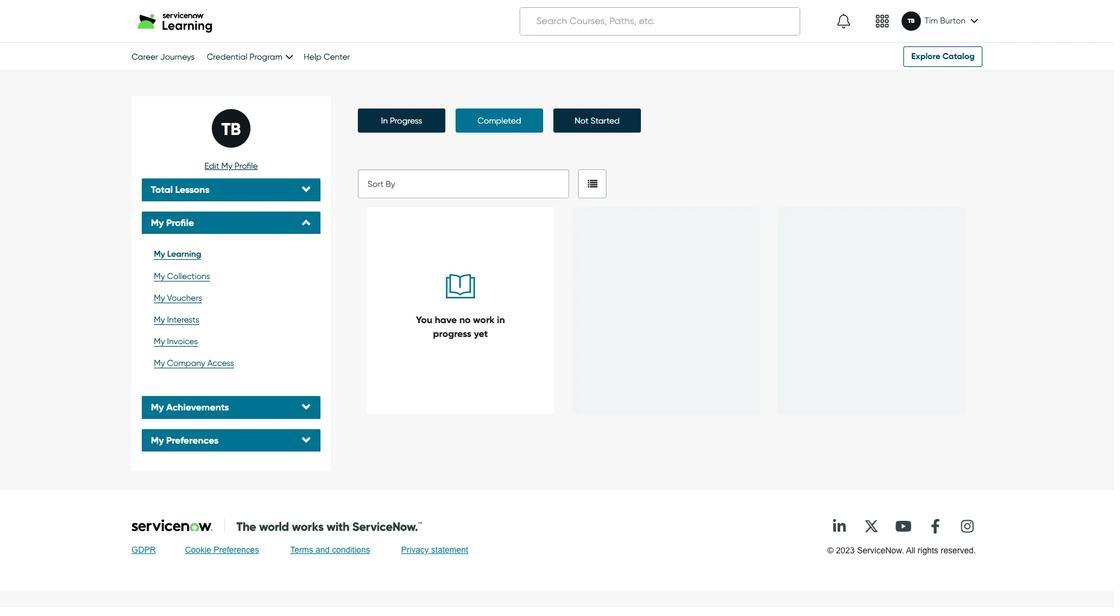 Task type: vqa. For each thing, say whether or not it's contained in the screenshot.
Completed
yes



Task type: describe. For each thing, give the bounding box(es) containing it.
terms
[[290, 546, 313, 555]]

reserved.
[[941, 546, 976, 556]]

list image
[[588, 179, 598, 189]]

gdpr
[[132, 546, 156, 555]]

credential program
[[207, 52, 282, 62]]

journeys
[[160, 52, 195, 62]]

chevron down image for achievements
[[302, 403, 311, 413]]

all
[[906, 546, 915, 556]]

access
[[207, 359, 234, 368]]

total
[[151, 184, 173, 196]]

achievements
[[166, 402, 229, 414]]

progress
[[433, 328, 471, 340]]

cookie preferences
[[185, 546, 259, 555]]

youtube image
[[891, 515, 916, 539]]

my vouchers button
[[151, 290, 311, 306]]

portal logo image
[[138, 9, 218, 33]]

yet
[[474, 328, 488, 340]]

have
[[435, 315, 457, 326]]

edit my profile
[[205, 161, 258, 171]]

facebook image
[[923, 515, 948, 539]]

my for my collections
[[154, 272, 165, 281]]

my invoices button
[[151, 334, 311, 350]]

in progress
[[381, 116, 422, 126]]

help center link
[[304, 52, 350, 62]]

my interests
[[154, 315, 199, 325]]

edit my profile link
[[205, 161, 258, 171]]

not started
[[575, 116, 620, 126]]

help
[[304, 52, 322, 62]]

career journeys
[[132, 52, 195, 62]]

lessons
[[175, 184, 210, 196]]

header menu menu bar
[[803, 2, 983, 40]]

my collections
[[154, 272, 210, 281]]

explore catalog link
[[904, 46, 983, 67]]

my for my learning
[[154, 249, 165, 260]]

work
[[473, 315, 495, 326]]

1 vertical spatial profile
[[166, 217, 194, 229]]

servicenow image
[[132, 520, 422, 533]]

my company access
[[154, 359, 234, 368]]

rights
[[918, 546, 938, 556]]

Search Courses, Paths, etc. text field
[[521, 8, 800, 35]]

career
[[132, 52, 158, 62]]

tb inside header menu menu bar
[[908, 18, 915, 25]]

my achievements
[[151, 402, 229, 414]]

my profile button
[[151, 217, 311, 229]]

my profile
[[151, 217, 194, 229]]

my collections button
[[151, 269, 311, 284]]

total lessons button
[[151, 184, 311, 196]]

my for my profile
[[151, 217, 164, 229]]

terms and conditions link
[[290, 546, 370, 558]]

explore
[[911, 51, 941, 62]]

my learning button
[[151, 247, 311, 263]]

tim
[[925, 16, 938, 25]]

linkedin image
[[827, 515, 852, 539]]

program
[[250, 52, 282, 62]]

cookie preferences link
[[185, 546, 259, 558]]

2023
[[836, 546, 855, 556]]

gdpr link
[[132, 546, 156, 558]]

interests
[[167, 315, 199, 325]]

no
[[459, 315, 471, 326]]

chevron down image for lessons
[[302, 185, 311, 195]]

not
[[575, 116, 589, 126]]

edit
[[205, 161, 219, 171]]



Task type: locate. For each thing, give the bounding box(es) containing it.
0 horizontal spatial image image
[[836, 14, 851, 28]]

completed
[[478, 116, 521, 126]]

my preferences button
[[151, 435, 311, 447]]

my for my interests
[[154, 315, 165, 325]]

my invoices
[[154, 337, 198, 347]]

tb left tim at the top right of page
[[908, 18, 915, 25]]

chevron down image inside total lessons button
[[302, 185, 311, 195]]

my for my achievements
[[151, 402, 164, 414]]

2 vertical spatial chevron down image
[[302, 436, 311, 446]]

my inside my collections button
[[154, 272, 165, 281]]

preferences for cookie preferences
[[214, 546, 259, 555]]

you
[[416, 315, 432, 326]]

my profile button
[[151, 217, 311, 229]]

1 image image from the left
[[836, 14, 851, 28]]

tb
[[908, 18, 915, 25], [221, 120, 241, 139]]

chevron down image
[[302, 185, 311, 195], [302, 403, 311, 413], [302, 436, 311, 446]]

my inside my invoices button
[[154, 337, 165, 347]]

1 vertical spatial tb
[[221, 120, 241, 139]]

my for my invoices
[[154, 337, 165, 347]]

profile
[[235, 161, 258, 171], [166, 217, 194, 229]]

0 vertical spatial chevron down image
[[302, 185, 311, 195]]

preferences down my achievements
[[166, 435, 219, 447]]

vouchers
[[167, 293, 202, 303]]

statement
[[431, 546, 468, 555]]

0 horizontal spatial profile
[[166, 217, 194, 229]]

explore catalog
[[911, 51, 975, 62]]

terms and conditions
[[290, 546, 370, 555]]

my for my preferences
[[151, 435, 164, 447]]

my
[[221, 161, 232, 171], [151, 217, 164, 229], [154, 249, 165, 260], [154, 272, 165, 281], [154, 293, 165, 303], [154, 315, 165, 325], [154, 337, 165, 347], [154, 359, 165, 368], [151, 402, 164, 414], [151, 435, 164, 447]]

preferences for my preferences
[[166, 435, 219, 447]]

invoices
[[167, 337, 198, 347]]

profile up total lessons dropdown button
[[235, 161, 258, 171]]

catalog
[[943, 51, 975, 62]]

1 horizontal spatial tb
[[908, 18, 915, 25]]

my left learning
[[154, 249, 165, 260]]

2 image image from the left
[[875, 14, 890, 28]]

my left the vouchers at the top of page
[[154, 293, 165, 303]]

2 chevron down image from the top
[[302, 403, 311, 413]]

learning
[[167, 249, 201, 260]]

my right edit
[[221, 161, 232, 171]]

credential
[[207, 52, 247, 62]]

1 horizontal spatial profile
[[235, 161, 258, 171]]

servicenow.
[[857, 546, 904, 556]]

my down 'my learning'
[[154, 272, 165, 281]]

career journeys link
[[132, 52, 195, 62]]

chevron up image
[[302, 218, 311, 228]]

privacy statement
[[401, 546, 468, 555]]

my vouchers
[[154, 293, 202, 303]]

chevron down image inside my achievements button
[[302, 403, 311, 413]]

and
[[316, 546, 330, 555]]

profile up 'my learning'
[[166, 217, 194, 229]]

my for my company access
[[154, 359, 165, 368]]

my left interests
[[154, 315, 165, 325]]

my preferences button
[[151, 435, 311, 447]]

1 chevron down image from the top
[[302, 185, 311, 195]]

0 vertical spatial profile
[[235, 161, 258, 171]]

my company access button
[[151, 356, 311, 371]]

1 vertical spatial preferences
[[214, 546, 259, 555]]

in progress link
[[358, 109, 445, 133]]

in
[[381, 116, 388, 126]]

conditions
[[332, 546, 370, 555]]

my achievements button
[[151, 402, 311, 414]]

chevron down image for preferences
[[302, 436, 311, 446]]

privacy statement link
[[401, 546, 468, 558]]

0 horizontal spatial tb
[[221, 120, 241, 139]]

burton
[[940, 16, 966, 25]]

1 horizontal spatial image image
[[875, 14, 890, 28]]

progress
[[390, 116, 422, 126]]

my down my achievements
[[151, 435, 164, 447]]

© 2023 servicenow. all rights reserved.
[[827, 546, 976, 556]]

0 vertical spatial tb
[[908, 18, 915, 25]]

my for my vouchers
[[154, 293, 165, 303]]

my left invoices
[[154, 337, 165, 347]]

not started link
[[553, 109, 641, 133]]

my learning
[[154, 249, 201, 260]]

image image
[[836, 14, 851, 28], [875, 14, 890, 28]]

my left achievements
[[151, 402, 164, 414]]

my achievements button
[[151, 402, 311, 414]]

tim burton
[[925, 16, 966, 25]]

privacy
[[401, 546, 429, 555]]

my inside my interests button
[[154, 315, 165, 325]]

started
[[591, 116, 620, 126]]

my down total
[[151, 217, 164, 229]]

twitter image
[[859, 515, 884, 539]]

tb up edit my profile
[[221, 120, 241, 139]]

in
[[497, 315, 505, 326]]

collections
[[167, 272, 210, 281]]

my interests button
[[151, 312, 311, 328]]

my preferences
[[151, 435, 219, 447]]

©
[[827, 546, 834, 556]]

preferences right cookie
[[214, 546, 259, 555]]

3 chevron down image from the top
[[302, 436, 311, 446]]

help center
[[304, 52, 350, 62]]

total lessons
[[151, 184, 210, 196]]

credential program link
[[207, 52, 292, 62]]

my inside my learning button
[[154, 249, 165, 260]]

my inside my vouchers button
[[154, 293, 165, 303]]

chevron down image inside my preferences button
[[302, 436, 311, 446]]

preferences
[[166, 435, 219, 447], [214, 546, 259, 555]]

1 vertical spatial chevron down image
[[302, 403, 311, 413]]

center
[[324, 52, 350, 62]]

total lessons button
[[151, 184, 311, 196]]

completed link
[[456, 109, 543, 133]]

my left 'company'
[[154, 359, 165, 368]]

0 vertical spatial preferences
[[166, 435, 219, 447]]

company
[[167, 359, 205, 368]]

you have no work in progress yet button
[[408, 314, 513, 342]]

cookie
[[185, 546, 211, 555]]

my inside my company access button
[[154, 359, 165, 368]]

you have no work in progress yet
[[416, 315, 505, 340]]



